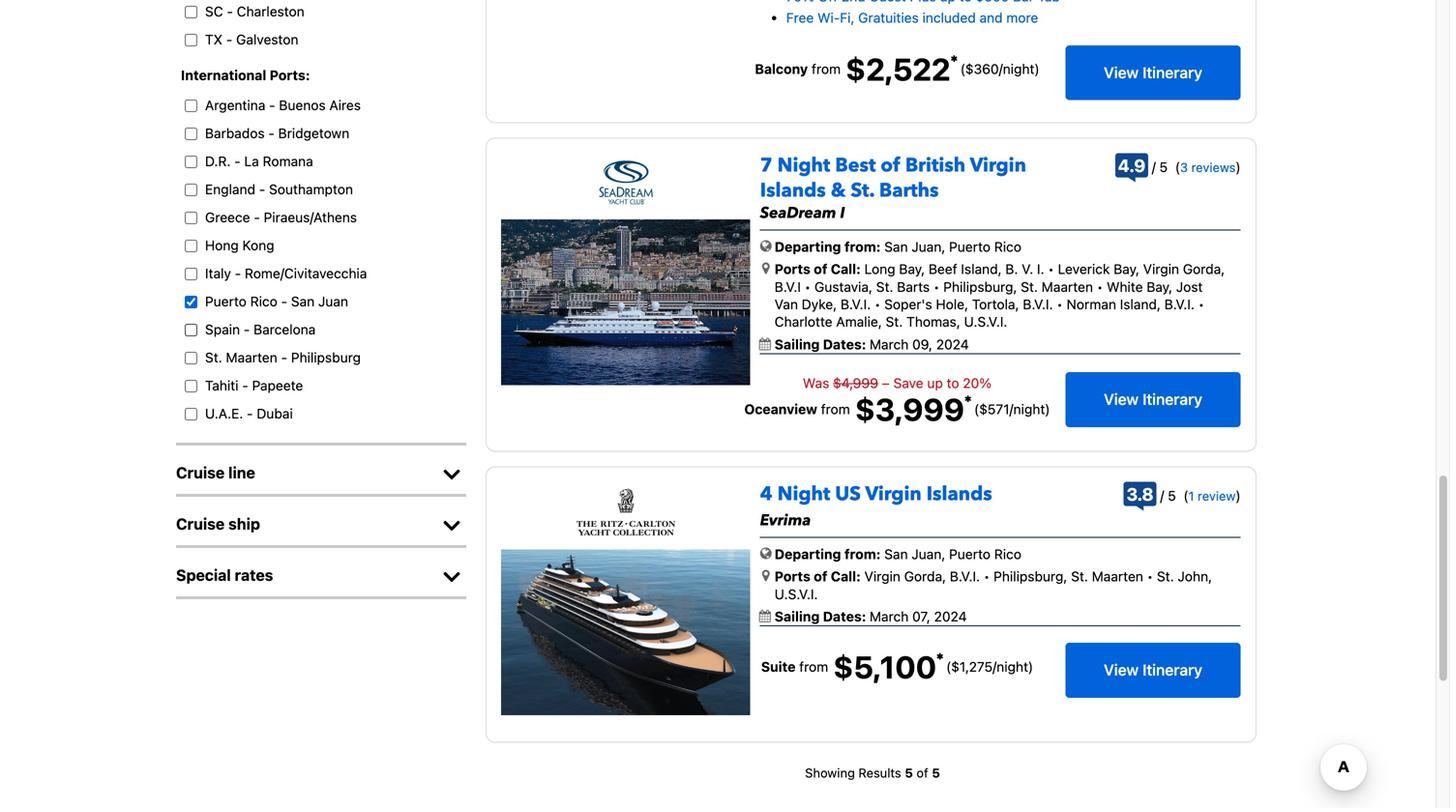 Task type: describe. For each thing, give the bounding box(es) containing it.
international
[[181, 67, 266, 83]]

Spain - Barcelona checkbox
[[180, 324, 202, 336]]

D.R. - La Romana checkbox
[[180, 156, 202, 168]]

barths
[[879, 178, 939, 204]]

b.v.i. inside white bay, jost van dyke, b.v.i.
[[841, 296, 871, 312]]

bridgetown
[[278, 125, 349, 141]]

of inside 7 night best of british virgin islands & st. barths seadream i
[[881, 152, 900, 179]]

• right b.v.i
[[805, 279, 811, 295]]

dyke,
[[802, 296, 837, 312]]

charlotte
[[775, 314, 833, 330]]

greece
[[205, 209, 250, 225]]

map marker image
[[762, 262, 770, 275]]

u.a.e. - dubai
[[205, 406, 293, 422]]

cruise for cruise ship
[[176, 515, 225, 533]]

england
[[205, 181, 255, 197]]

$3,999
[[855, 391, 964, 428]]

1 vertical spatial rico
[[250, 293, 277, 309]]

- for dubai
[[247, 406, 253, 422]]

night) for $3,999
[[1013, 402, 1050, 418]]

calendar image for 7 night best of british virgin islands & st. barths
[[759, 338, 771, 351]]

7
[[760, 152, 773, 179]]

sailing dates: for 7 night best of british virgin islands & st. barths
[[775, 337, 870, 352]]

long bay, beef island, b. v. i. •
[[864, 261, 1054, 277]]

virgin gorda, b.v.i. • philipsburg, st. maarten •
[[864, 569, 1153, 585]]

Italy - Rome/Civitavecchia checkbox
[[180, 268, 202, 280]]

up
[[927, 375, 943, 391]]

chevron down image for cruise ship
[[437, 516, 466, 536]]

results
[[858, 766, 901, 781]]

- for papeete
[[242, 378, 248, 394]]

italy - rome/civitavecchia
[[205, 265, 367, 281]]

white
[[1107, 279, 1143, 295]]

sc
[[205, 3, 223, 19]]

and
[[980, 10, 1003, 26]]

special rates
[[176, 566, 273, 585]]

night) for $2,522
[[1003, 61, 1040, 77]]

/ inside 3.8 / 5 ( 1 review )
[[1160, 488, 1164, 504]]

included
[[922, 10, 976, 26]]

st. inside 7 night best of british virgin islands & st. barths seadream i
[[851, 178, 874, 204]]

3
[[1180, 160, 1188, 175]]

view itinerary link for $5,100
[[1065, 643, 1241, 698]]

/ for $5,100
[[993, 659, 997, 675]]

i
[[840, 203, 845, 224]]

philipsburg, for b.v.i.
[[994, 569, 1067, 585]]

ship
[[228, 515, 260, 533]]

spain - barcelona
[[205, 321, 316, 337]]

hong kong
[[205, 237, 274, 253]]

islands inside 4 night us virgin islands evrima
[[926, 481, 992, 508]]

Hong Kong checkbox
[[180, 240, 202, 252]]

virgin up march 07, 2024
[[864, 569, 901, 585]]

Argentina - Buenos Aires checkbox
[[180, 99, 202, 112]]

suite
[[761, 659, 796, 675]]

4.9 / 5 ( 3 reviews )
[[1118, 155, 1241, 176]]

greece - piraeus/athens
[[205, 209, 357, 225]]

norman
[[1067, 296, 1116, 312]]

1 vertical spatial puerto
[[205, 293, 247, 309]]

ports:
[[270, 67, 310, 83]]

($360
[[960, 61, 999, 77]]

evrima
[[760, 510, 811, 532]]

soper's hole, tortola, b.v.i. • norman island, b.v.i. • charlotte amalie, st. thomas, u.s.v.i.
[[775, 296, 1205, 330]]

international ports:
[[181, 67, 310, 83]]

balcony from $2,522
[[755, 51, 951, 88]]

jost
[[1176, 279, 1203, 295]]

barts
[[897, 279, 930, 295]]

maarten for virgin gorda, b.v.i. • philipsburg, st. maarten •
[[1092, 569, 1143, 585]]

asterisk image for $3,999
[[964, 395, 972, 403]]

spain
[[205, 321, 240, 337]]

5 for 4.9
[[1160, 159, 1168, 175]]

southampton
[[269, 181, 353, 197]]

juan
[[318, 293, 348, 309]]

- for buenos
[[269, 97, 275, 113]]

leverick bay, virgin gorda, b.v.i
[[775, 261, 1225, 295]]

view itinerary for $5,100
[[1104, 661, 1202, 680]]

from for $3,999
[[821, 402, 850, 418]]

was $4,999 – save up to 20%
[[803, 375, 992, 391]]

maarten for gustavia, st. barts • philipsburg, st. maarten •
[[1042, 279, 1093, 295]]

of right results
[[917, 766, 928, 781]]

view itinerary for $2,522
[[1104, 63, 1202, 82]]

• left norman
[[1057, 296, 1063, 312]]

evrima image
[[501, 550, 750, 716]]

07,
[[912, 609, 930, 625]]

) for 4 night us virgin islands
[[1236, 488, 1241, 504]]

balcony
[[755, 61, 808, 77]]

gratuities
[[858, 10, 919, 26]]

gustavia,
[[815, 279, 873, 295]]

- down barcelona
[[281, 350, 287, 365]]

ritz-carlton yacht collection image
[[576, 489, 675, 536]]

sailing for 7 night best of british virgin islands & st. barths
[[775, 337, 820, 352]]

charleston
[[237, 3, 304, 19]]

b.
[[1006, 261, 1018, 277]]

2024 for 7 night best of british virgin islands & st. barths
[[936, 337, 969, 352]]

more
[[1006, 10, 1038, 26]]

globe image for 7 night best of british virgin islands & st. barths
[[760, 239, 772, 253]]

sailing for 4 night us virgin islands
[[775, 609, 820, 625]]

2 view from the top
[[1104, 391, 1139, 409]]

( for 7 night best of british virgin islands & st. barths
[[1175, 159, 1180, 175]]

rico for 7 night best of british virgin islands & st. barths
[[994, 239, 1021, 255]]

view for $2,522
[[1104, 63, 1139, 82]]

march 07, 2024
[[870, 609, 967, 625]]

st. maarten - philipsburg
[[205, 350, 361, 365]]

dates: for us
[[823, 609, 866, 625]]

($571 / night)
[[974, 402, 1050, 418]]

rates
[[235, 566, 273, 585]]

seadream yacht club image
[[576, 160, 675, 206]]

of up gustavia,
[[814, 261, 827, 277]]

$5,100
[[833, 649, 936, 686]]

- for bridgetown
[[268, 125, 275, 141]]

cruise line
[[176, 464, 255, 482]]

philipsburg, for barts
[[943, 279, 1017, 295]]

cruise ship
[[176, 515, 260, 533]]

virgin inside 7 night best of british virgin islands & st. barths seadream i
[[970, 152, 1026, 179]]

chevron down image for cruise line
[[437, 465, 466, 484]]

itinerary for $2,522
[[1143, 63, 1202, 82]]

cruise for cruise line
[[176, 464, 225, 482]]

4.9
[[1118, 155, 1146, 176]]

2 view itinerary link from the top
[[1065, 373, 1241, 428]]

john,
[[1178, 569, 1212, 585]]

ports of call: for us
[[775, 569, 861, 585]]

view itinerary link for $2,522
[[1065, 45, 1241, 100]]

&
[[831, 178, 846, 204]]

u.a.e.
[[205, 406, 243, 422]]

• up norman
[[1097, 279, 1103, 295]]

showing results 5 of 5
[[805, 766, 940, 781]]

departing for best
[[775, 239, 841, 255]]

($360 / night)
[[960, 61, 1040, 77]]

to
[[947, 375, 959, 391]]

chevron down image for special rates
[[437, 568, 466, 587]]

ports for 7 night best of british virgin islands & st. barths
[[775, 261, 810, 277]]

1 review link
[[1188, 489, 1236, 504]]

2 view itinerary from the top
[[1104, 391, 1202, 409]]

itinerary for $5,100
[[1143, 661, 1202, 680]]

departing for us
[[775, 546, 841, 562]]

thomas,
[[907, 314, 960, 330]]

barbados - bridgetown
[[205, 125, 349, 141]]

of right map marker icon
[[814, 569, 827, 585]]

($1,275
[[946, 659, 993, 675]]

Tahiti - Papeete checkbox
[[180, 380, 202, 393]]

bay, for leverick
[[1114, 261, 1140, 277]]

5 for showing
[[905, 766, 913, 781]]

- for rome/civitavecchia
[[235, 265, 241, 281]]

from for $5,100
[[799, 659, 828, 675]]

beef
[[929, 261, 957, 277]]

1
[[1188, 489, 1194, 504]]

free wi-fi, gratuities included and more
[[786, 10, 1038, 26]]

• down beef
[[934, 279, 940, 295]]

galveston
[[236, 31, 298, 47]]

–
[[882, 375, 890, 391]]

seadream
[[760, 203, 836, 224]]

U.A.E. - Dubai checkbox
[[180, 408, 202, 421]]



Task type: locate. For each thing, give the bounding box(es) containing it.
puerto up st. john, u.s.v.i.
[[949, 546, 991, 562]]

2 from: from the top
[[844, 546, 881, 562]]

england - southampton
[[205, 181, 353, 197]]

island, down the white
[[1120, 296, 1161, 312]]

1 vertical spatial gorda,
[[904, 569, 946, 585]]

1 departing from: san juan, puerto rico from the top
[[775, 239, 1021, 255]]

1 chevron down image from the top
[[437, 465, 466, 484]]

tahiti
[[205, 378, 238, 394]]

0 vertical spatial islands
[[760, 178, 826, 204]]

0 vertical spatial chevron down image
[[437, 465, 466, 484]]

from right balcony
[[812, 61, 841, 77]]

departing from: san juan, puerto rico down 4 night us virgin islands evrima
[[775, 546, 1021, 562]]

1 sailing from the top
[[775, 337, 820, 352]]

2 calendar image from the top
[[759, 610, 771, 623]]

0 vertical spatial u.s.v.i.
[[964, 314, 1007, 330]]

asterisk image
[[936, 653, 944, 661]]

globe image for 4 night us virgin islands
[[760, 547, 772, 560]]

1 vertical spatial philipsburg,
[[994, 569, 1067, 585]]

1 vertical spatial maarten
[[226, 350, 277, 365]]

1 dates: from the top
[[823, 337, 866, 352]]

) inside 4.9 / 5 ( 3 reviews )
[[1236, 159, 1241, 175]]

rico
[[994, 239, 1021, 255], [250, 293, 277, 309], [994, 546, 1021, 562]]

• right i.
[[1048, 261, 1054, 277]]

20%
[[963, 375, 992, 391]]

bay, for long
[[899, 261, 925, 277]]

bay, inside leverick bay, virgin gorda, b.v.i
[[1114, 261, 1140, 277]]

2 departing from the top
[[775, 546, 841, 562]]

•
[[1048, 261, 1054, 277], [805, 279, 811, 295], [934, 279, 940, 295], [1097, 279, 1103, 295], [874, 296, 881, 312], [1057, 296, 1063, 312], [1198, 296, 1205, 312], [984, 569, 990, 585], [1147, 569, 1153, 585]]

0 vertical spatial night)
[[1003, 61, 1040, 77]]

0 vertical spatial asterisk image
[[951, 55, 958, 63]]

dates:
[[823, 337, 866, 352], [823, 609, 866, 625]]

1 ) from the top
[[1236, 159, 1241, 175]]

islands inside 7 night best of british virgin islands & st. barths seadream i
[[760, 178, 826, 204]]

virgin right british
[[970, 152, 1026, 179]]

- up kong
[[254, 209, 260, 225]]

1 view itinerary link from the top
[[1065, 45, 1241, 100]]

ports up b.v.i
[[775, 261, 810, 277]]

1 vertical spatial juan,
[[912, 546, 945, 562]]

1 march from the top
[[870, 337, 909, 352]]

0 vertical spatial island,
[[961, 261, 1002, 277]]

2 vertical spatial puerto
[[949, 546, 991, 562]]

suite from $5,100
[[761, 649, 936, 686]]

from: down 4 night us virgin islands evrima
[[844, 546, 881, 562]]

- up barbados - bridgetown
[[269, 97, 275, 113]]

5 inside 4.9 / 5 ( 3 reviews )
[[1160, 159, 1168, 175]]

1 view from the top
[[1104, 63, 1139, 82]]

puerto
[[949, 239, 991, 255], [205, 293, 247, 309], [949, 546, 991, 562]]

2 horizontal spatial bay,
[[1147, 279, 1173, 295]]

1 vertical spatial ports of call:
[[775, 569, 861, 585]]

san for 4 night us virgin islands
[[884, 546, 908, 562]]

3.8 / 5 ( 1 review )
[[1127, 484, 1241, 505]]

1 itinerary from the top
[[1143, 63, 1202, 82]]

/ inside 4.9 / 5 ( 3 reviews )
[[1152, 159, 1156, 175]]

sailing down charlotte
[[775, 337, 820, 352]]

1 call: from the top
[[831, 261, 861, 277]]

2 vertical spatial san
[[884, 546, 908, 562]]

rico up spain - barcelona on the left of page
[[250, 293, 277, 309]]

0 vertical spatial call:
[[831, 261, 861, 277]]

san up long
[[884, 239, 908, 255]]

buenos
[[279, 97, 326, 113]]

dates: down amalie,
[[823, 337, 866, 352]]

2 cruise from the top
[[176, 515, 225, 533]]

san down rome/civitavecchia
[[291, 293, 315, 309]]

0 vertical spatial ports
[[775, 261, 810, 277]]

march for of
[[870, 337, 909, 352]]

1 vertical spatial night
[[777, 481, 830, 508]]

bay, for white
[[1147, 279, 1173, 295]]

0 vertical spatial dates:
[[823, 337, 866, 352]]

march for virgin
[[870, 609, 909, 625]]

0 horizontal spatial island,
[[961, 261, 1002, 277]]

1 horizontal spatial bay,
[[1114, 261, 1140, 277]]

5 inside 3.8 / 5 ( 1 review )
[[1168, 488, 1176, 504]]

- for la
[[234, 153, 241, 169]]

night) for $5,100
[[997, 659, 1033, 675]]

globe image
[[760, 239, 772, 253], [760, 547, 772, 560]]

review
[[1198, 489, 1236, 504]]

2 vertical spatial itinerary
[[1143, 661, 1202, 680]]

ports of call: for best
[[775, 261, 861, 277]]

night) right ($571
[[1013, 402, 1050, 418]]

09,
[[912, 337, 933, 352]]

- up barcelona
[[281, 293, 287, 309]]

2024
[[936, 337, 969, 352], [934, 609, 967, 625]]

night inside 4 night us virgin islands evrima
[[777, 481, 830, 508]]

- left la
[[234, 153, 241, 169]]

) right 1
[[1236, 488, 1241, 504]]

maarten down leverick
[[1042, 279, 1093, 295]]

2 vertical spatial maarten
[[1092, 569, 1143, 585]]

(
[[1175, 159, 1180, 175], [1183, 488, 1188, 504]]

- for southampton
[[259, 181, 265, 197]]

save
[[893, 375, 923, 391]]

2 departing from: san juan, puerto rico from the top
[[775, 546, 1021, 562]]

night right 7
[[777, 152, 830, 179]]

calendar image up oceanview
[[759, 338, 771, 351]]

0 vertical spatial juan,
[[912, 239, 945, 255]]

3 view itinerary link from the top
[[1065, 643, 1241, 698]]

1 vertical spatial asterisk image
[[964, 395, 972, 403]]

2 ports of call: from the top
[[775, 569, 861, 585]]

philipsburg
[[291, 350, 361, 365]]

1 vertical spatial islands
[[926, 481, 992, 508]]

puerto up spain
[[205, 293, 247, 309]]

1 vertical spatial san
[[291, 293, 315, 309]]

5 for 3.8
[[1168, 488, 1176, 504]]

asterisk image down 20%
[[964, 395, 972, 403]]

barcelona
[[254, 321, 316, 337]]

call:
[[831, 261, 861, 277], [831, 569, 861, 585]]

rico up virgin gorda, b.v.i. • philipsburg, st. maarten •
[[994, 546, 1021, 562]]

- for piraeus/athens
[[254, 209, 260, 225]]

departing down seadream
[[775, 239, 841, 255]]

2 vertical spatial view itinerary link
[[1065, 643, 1241, 698]]

- right sc
[[227, 3, 233, 19]]

3 view itinerary from the top
[[1104, 661, 1202, 680]]

0 vertical spatial philipsburg,
[[943, 279, 1017, 295]]

islands down ($571
[[926, 481, 992, 508]]

u.s.v.i. down evrima on the bottom
[[775, 586, 818, 602]]

st. inside st. john, u.s.v.i.
[[1157, 569, 1174, 585]]

juan, for british
[[912, 239, 945, 255]]

b.v.i. down jost
[[1164, 296, 1195, 312]]

virgin right us
[[865, 481, 922, 508]]

b.v.i.
[[841, 296, 871, 312], [1023, 296, 1053, 312], [1164, 296, 1195, 312], [950, 569, 980, 585]]

0 vertical spatial )
[[1236, 159, 1241, 175]]

island, up white bay, jost van dyke, b.v.i.
[[961, 261, 1002, 277]]

TX - Galveston checkbox
[[180, 34, 202, 46]]

bay, up barts at the top right
[[899, 261, 925, 277]]

- down d.r. - la romana
[[259, 181, 265, 197]]

- right tx
[[226, 31, 232, 47]]

0 vertical spatial departing from: san juan, puerto rico
[[775, 239, 1021, 255]]

) right 3
[[1236, 159, 1241, 175]]

2 vertical spatial from
[[799, 659, 828, 675]]

b.v.i. up march 07, 2024
[[950, 569, 980, 585]]

- for barcelona
[[244, 321, 250, 337]]

0 vertical spatial maarten
[[1042, 279, 1093, 295]]

globe image up map marker image
[[760, 239, 772, 253]]

1 view itinerary from the top
[[1104, 63, 1202, 82]]

dates: for best
[[823, 337, 866, 352]]

was
[[803, 375, 829, 391]]

2 sailing dates: from the top
[[775, 609, 870, 625]]

sc - charleston
[[205, 3, 304, 19]]

argentina
[[205, 97, 265, 113]]

2 sailing from the top
[[775, 609, 820, 625]]

0 vertical spatial rico
[[994, 239, 1021, 255]]

2 vertical spatial rico
[[994, 546, 1021, 562]]

1 juan, from the top
[[912, 239, 945, 255]]

2 vertical spatial chevron down image
[[437, 568, 466, 587]]

dubai
[[257, 406, 293, 422]]

of right best
[[881, 152, 900, 179]]

from for $2,522
[[812, 61, 841, 77]]

• up amalie,
[[874, 296, 881, 312]]

amalie,
[[836, 314, 882, 330]]

/ for $3,999
[[1009, 402, 1013, 418]]

papeete
[[252, 378, 303, 394]]

0 vertical spatial (
[[1175, 159, 1180, 175]]

puerto up the long bay, beef island, b. v. i. •
[[949, 239, 991, 255]]

long
[[864, 261, 895, 277]]

1 vertical spatial view
[[1104, 391, 1139, 409]]

0 horizontal spatial gorda,
[[904, 569, 946, 585]]

from: up long
[[844, 239, 881, 255]]

1 vertical spatial cruise
[[176, 515, 225, 533]]

puerto for 4 night us virgin islands
[[949, 546, 991, 562]]

st. john, u.s.v.i.
[[775, 569, 1212, 602]]

view itinerary link
[[1065, 45, 1241, 100], [1065, 373, 1241, 428], [1065, 643, 1241, 698]]

departing
[[775, 239, 841, 255], [775, 546, 841, 562]]

1 vertical spatial itinerary
[[1143, 391, 1202, 409]]

( inside 3.8 / 5 ( 1 review )
[[1183, 488, 1188, 504]]

view for $5,100
[[1104, 661, 1139, 680]]

ports
[[775, 261, 810, 277], [775, 569, 810, 585]]

night)
[[1003, 61, 1040, 77], [1013, 402, 1050, 418], [997, 659, 1033, 675]]

3 chevron down image from the top
[[437, 568, 466, 587]]

2 ) from the top
[[1236, 488, 1241, 504]]

1 vertical spatial from:
[[844, 546, 881, 562]]

0 vertical spatial march
[[870, 337, 909, 352]]

($1,275 / night)
[[946, 659, 1033, 675]]

1 sailing dates: from the top
[[775, 337, 870, 352]]

sailing dates:
[[775, 337, 870, 352], [775, 609, 870, 625]]

- for charleston
[[227, 3, 233, 19]]

( left reviews
[[1175, 159, 1180, 175]]

san for 7 night best of british virgin islands & st. barths
[[884, 239, 908, 255]]

5
[[1160, 159, 1168, 175], [1168, 488, 1176, 504], [905, 766, 913, 781], [932, 766, 940, 781]]

cruise left "ship"
[[176, 515, 225, 533]]

b.v.i. down i.
[[1023, 296, 1053, 312]]

1 calendar image from the top
[[759, 338, 771, 351]]

0 horizontal spatial islands
[[760, 178, 826, 204]]

1 ports from the top
[[775, 261, 810, 277]]

sailing dates: down charlotte
[[775, 337, 870, 352]]

virgin inside leverick bay, virgin gorda, b.v.i
[[1143, 261, 1179, 277]]

) for 7 night best of british virgin islands & st. barths
[[1236, 159, 1241, 175]]

4 night us virgin islands evrima
[[760, 481, 992, 532]]

rico for 4 night us virgin islands
[[994, 546, 1021, 562]]

-
[[227, 3, 233, 19], [226, 31, 232, 47], [269, 97, 275, 113], [268, 125, 275, 141], [234, 153, 241, 169], [259, 181, 265, 197], [254, 209, 260, 225], [235, 265, 241, 281], [281, 293, 287, 309], [244, 321, 250, 337], [281, 350, 287, 365], [242, 378, 248, 394], [247, 406, 253, 422]]

asterisk image left the '($360' on the top of the page
[[951, 55, 958, 63]]

itinerary down john,
[[1143, 661, 1202, 680]]

- right spain
[[244, 321, 250, 337]]

2 night from the top
[[777, 481, 830, 508]]

2 ports from the top
[[775, 569, 810, 585]]

1 globe image from the top
[[760, 239, 772, 253]]

0 vertical spatial view itinerary link
[[1065, 45, 1241, 100]]

Puerto Rico - San Juan checkbox
[[180, 296, 202, 308]]

map marker image
[[762, 569, 770, 583]]

1 vertical spatial from
[[821, 402, 850, 418]]

asterisk image for $2,522
[[951, 55, 958, 63]]

( for 4 night us virgin islands
[[1183, 488, 1188, 504]]

from
[[812, 61, 841, 77], [821, 402, 850, 418], [799, 659, 828, 675]]

0 vertical spatial san
[[884, 239, 908, 255]]

1 ports of call: from the top
[[775, 261, 861, 277]]

/ for $2,522
[[999, 61, 1003, 77]]

$4,999
[[833, 375, 878, 391]]

1 vertical spatial )
[[1236, 488, 1241, 504]]

2 march from the top
[[870, 609, 909, 625]]

from: for us
[[844, 546, 881, 562]]

1 vertical spatial sailing
[[775, 609, 820, 625]]

special
[[176, 566, 231, 585]]

march left 09,
[[870, 337, 909, 352]]

0 vertical spatial view
[[1104, 63, 1139, 82]]

virgin up jost
[[1143, 261, 1179, 277]]

1 vertical spatial globe image
[[760, 547, 772, 560]]

bay, left jost
[[1147, 279, 1173, 295]]

oceanview
[[744, 402, 817, 418]]

tx - galveston
[[205, 31, 298, 47]]

2 vertical spatial night)
[[997, 659, 1033, 675]]

sailing up suite
[[775, 609, 820, 625]]

night for 4
[[777, 481, 830, 508]]

ports of call:
[[775, 261, 861, 277], [775, 569, 861, 585]]

night up evrima on the bottom
[[777, 481, 830, 508]]

1 horizontal spatial island,
[[1120, 296, 1161, 312]]

0 vertical spatial from
[[812, 61, 841, 77]]

b.v.i. up amalie,
[[841, 296, 871, 312]]

d.r. - la romana
[[205, 153, 313, 169]]

call: for best
[[831, 261, 861, 277]]

reviews
[[1191, 160, 1236, 175]]

cruise
[[176, 464, 225, 482], [176, 515, 225, 533]]

from inside suite from $5,100
[[799, 659, 828, 675]]

- for galveston
[[226, 31, 232, 47]]

u.s.v.i. inside st. john, u.s.v.i.
[[775, 586, 818, 602]]

best
[[835, 152, 876, 179]]

call: for us
[[831, 569, 861, 585]]

1 horizontal spatial u.s.v.i.
[[964, 314, 1007, 330]]

juan, up 07, on the bottom right of the page
[[912, 546, 945, 562]]

departing down evrima on the bottom
[[775, 546, 841, 562]]

cruise left line at the left of the page
[[176, 464, 225, 482]]

1 vertical spatial sailing dates:
[[775, 609, 870, 625]]

1 vertical spatial night)
[[1013, 402, 1050, 418]]

• left john,
[[1147, 569, 1153, 585]]

departing from: san juan, puerto rico for virgin
[[775, 546, 1021, 562]]

st. inside soper's hole, tortola, b.v.i. • norman island, b.v.i. • charlotte amalie, st. thomas, u.s.v.i.
[[886, 314, 903, 330]]

gorda, up 07, on the bottom right of the page
[[904, 569, 946, 585]]

0 vertical spatial calendar image
[[759, 338, 771, 351]]

0 vertical spatial itinerary
[[1143, 63, 1202, 82]]

England - Southampton checkbox
[[180, 184, 202, 196]]

0 vertical spatial cruise
[[176, 464, 225, 482]]

aires
[[329, 97, 361, 113]]

itinerary
[[1143, 63, 1202, 82], [1143, 391, 1202, 409], [1143, 661, 1202, 680]]

) inside 3.8 / 5 ( 1 review )
[[1236, 488, 1241, 504]]

calendar image for 4 night us virgin islands
[[759, 610, 771, 623]]

d.r.
[[205, 153, 231, 169]]

2 juan, from the top
[[912, 546, 945, 562]]

rico up b.
[[994, 239, 1021, 255]]

0 horizontal spatial asterisk image
[[951, 55, 958, 63]]

1 vertical spatial march
[[870, 609, 909, 625]]

march left 07, on the bottom right of the page
[[870, 609, 909, 625]]

gorda, inside leverick bay, virgin gorda, b.v.i
[[1183, 261, 1225, 277]]

barbados
[[205, 125, 265, 141]]

1 vertical spatial calendar image
[[759, 610, 771, 623]]

showing
[[805, 766, 855, 781]]

• down jost
[[1198, 296, 1205, 312]]

1 vertical spatial 2024
[[934, 609, 967, 625]]

Barbados - Bridgetown checkbox
[[180, 127, 202, 140]]

1 from: from the top
[[844, 239, 881, 255]]

0 vertical spatial from:
[[844, 239, 881, 255]]

soper's
[[884, 296, 932, 312]]

ports for 4 night us virgin islands
[[775, 569, 810, 585]]

0 vertical spatial globe image
[[760, 239, 772, 253]]

seadream i image
[[501, 220, 750, 386]]

0 horizontal spatial (
[[1175, 159, 1180, 175]]

1 vertical spatial u.s.v.i.
[[775, 586, 818, 602]]

maarten left john,
[[1092, 569, 1143, 585]]

1 vertical spatial (
[[1183, 488, 1188, 504]]

1 departing from the top
[[775, 239, 841, 255]]

1 vertical spatial view itinerary link
[[1065, 373, 1241, 428]]

2 itinerary from the top
[[1143, 391, 1202, 409]]

maarten up tahiti - papeete
[[226, 350, 277, 365]]

night inside 7 night best of british virgin islands & st. barths seadream i
[[777, 152, 830, 179]]

departing from: san juan, puerto rico up long
[[775, 239, 1021, 255]]

italy
[[205, 265, 231, 281]]

2024 right 07, on the bottom right of the page
[[934, 609, 967, 625]]

2024 for 4 night us virgin islands
[[934, 609, 967, 625]]

itinerary up 4.9 / 5 ( 3 reviews )
[[1143, 63, 1202, 82]]

( left "review"
[[1183, 488, 1188, 504]]

St. Maarten - Philipsburg checkbox
[[180, 352, 202, 364]]

0 vertical spatial puerto
[[949, 239, 991, 255]]

1 horizontal spatial asterisk image
[[964, 395, 972, 403]]

3 view from the top
[[1104, 661, 1139, 680]]

puerto for 7 night best of british virgin islands & st. barths
[[949, 239, 991, 255]]

calendar image down map marker icon
[[759, 610, 771, 623]]

2024 down thomas,
[[936, 337, 969, 352]]

itinerary up 3.8 / 5 ( 1 review )
[[1143, 391, 1202, 409]]

- left dubai
[[247, 406, 253, 422]]

bay,
[[899, 261, 925, 277], [1114, 261, 1140, 277], [1147, 279, 1173, 295]]

hole,
[[936, 296, 968, 312]]

0 vertical spatial night
[[777, 152, 830, 179]]

from down was
[[821, 402, 850, 418]]

line
[[228, 464, 255, 482]]

0 horizontal spatial u.s.v.i.
[[775, 586, 818, 602]]

bay, inside white bay, jost van dyke, b.v.i.
[[1147, 279, 1173, 295]]

of
[[881, 152, 900, 179], [814, 261, 827, 277], [814, 569, 827, 585], [917, 766, 928, 781]]

1 horizontal spatial islands
[[926, 481, 992, 508]]

0 vertical spatial sailing dates:
[[775, 337, 870, 352]]

argentina - buenos aires
[[205, 97, 361, 113]]

departing from: san juan, puerto rico for of
[[775, 239, 1021, 255]]

1 cruise from the top
[[176, 464, 225, 482]]

gorda, up jost
[[1183, 261, 1225, 277]]

sailing dates: up suite from $5,100
[[775, 609, 870, 625]]

( inside 4.9 / 5 ( 3 reviews )
[[1175, 159, 1180, 175]]

3 itinerary from the top
[[1143, 661, 1202, 680]]

night
[[777, 152, 830, 179], [777, 481, 830, 508]]

1 vertical spatial call:
[[831, 569, 861, 585]]

2 dates: from the top
[[823, 609, 866, 625]]

ports right map marker icon
[[775, 569, 810, 585]]

1 vertical spatial departing from: san juan, puerto rico
[[775, 546, 1021, 562]]

0 vertical spatial ports of call:
[[775, 261, 861, 277]]

1 vertical spatial dates:
[[823, 609, 866, 625]]

1 vertical spatial view itinerary
[[1104, 391, 1202, 409]]

from inside oceanview from $3,999
[[821, 402, 850, 418]]

0 vertical spatial view itinerary
[[1104, 63, 1202, 82]]

juan, for islands
[[912, 546, 945, 562]]

islands left the &
[[760, 178, 826, 204]]

from: for best
[[844, 239, 881, 255]]

1 vertical spatial chevron down image
[[437, 516, 466, 536]]

0 vertical spatial departing
[[775, 239, 841, 255]]

1 night from the top
[[777, 152, 830, 179]]

• up ($1,275 / night)
[[984, 569, 990, 585]]

globe image up map marker icon
[[760, 547, 772, 560]]

british
[[905, 152, 966, 179]]

0 vertical spatial 2024
[[936, 337, 969, 352]]

st.
[[851, 178, 874, 204], [876, 279, 893, 295], [1021, 279, 1038, 295], [886, 314, 903, 330], [205, 350, 222, 365], [1071, 569, 1088, 585], [1157, 569, 1174, 585]]

philipsburg,
[[943, 279, 1017, 295], [994, 569, 1067, 585]]

oceanview from $3,999
[[744, 391, 964, 428]]

SC - Charleston checkbox
[[180, 6, 202, 18]]

van
[[775, 296, 798, 312]]

0 horizontal spatial bay,
[[899, 261, 925, 277]]

asterisk image
[[951, 55, 958, 63], [964, 395, 972, 403]]

- down argentina - buenos aires in the top left of the page
[[268, 125, 275, 141]]

virgin inside 4 night us virgin islands evrima
[[865, 481, 922, 508]]

0 vertical spatial sailing
[[775, 337, 820, 352]]

san down 4 night us virgin islands evrima
[[884, 546, 908, 562]]

dates: up suite from $5,100
[[823, 609, 866, 625]]

1 horizontal spatial gorda,
[[1183, 261, 1225, 277]]

call: up gustavia,
[[831, 261, 861, 277]]

calendar image
[[759, 338, 771, 351], [759, 610, 771, 623]]

ports of call: up gustavia,
[[775, 261, 861, 277]]

night for 7
[[777, 152, 830, 179]]

3.8
[[1127, 484, 1154, 505]]

2 vertical spatial view itinerary
[[1104, 661, 1202, 680]]

u.s.v.i. inside soper's hole, tortola, b.v.i. • norman island, b.v.i. • charlotte amalie, st. thomas, u.s.v.i.
[[964, 314, 1007, 330]]

island, inside soper's hole, tortola, b.v.i. • norman island, b.v.i. • charlotte amalie, st. thomas, u.s.v.i.
[[1120, 296, 1161, 312]]

ports of call: right map marker icon
[[775, 569, 861, 585]]

2 call: from the top
[[831, 569, 861, 585]]

2 globe image from the top
[[760, 547, 772, 560]]

from inside balcony from $2,522
[[812, 61, 841, 77]]

v.
[[1022, 261, 1033, 277]]

night) right ($1,275
[[997, 659, 1033, 675]]

- right italy
[[235, 265, 241, 281]]

sailing dates: for 4 night us virgin islands
[[775, 609, 870, 625]]

2 chevron down image from the top
[[437, 516, 466, 536]]

chevron down image
[[437, 465, 466, 484], [437, 516, 466, 536], [437, 568, 466, 587]]

bay, up the white
[[1114, 261, 1140, 277]]

1 vertical spatial departing
[[775, 546, 841, 562]]

white bay, jost van dyke, b.v.i.
[[775, 279, 1203, 312]]

romana
[[263, 153, 313, 169]]

u.s.v.i. down tortola, on the right top
[[964, 314, 1007, 330]]

2 vertical spatial view
[[1104, 661, 1139, 680]]

view
[[1104, 63, 1139, 82], [1104, 391, 1139, 409], [1104, 661, 1139, 680]]

1 vertical spatial island,
[[1120, 296, 1161, 312]]

hong
[[205, 237, 239, 253]]

tahiti - papeete
[[205, 378, 303, 394]]

0 vertical spatial gorda,
[[1183, 261, 1225, 277]]

juan, up beef
[[912, 239, 945, 255]]

gustavia, st. barts • philipsburg, st. maarten •
[[811, 279, 1103, 295]]

1 vertical spatial ports
[[775, 569, 810, 585]]

from right suite
[[799, 659, 828, 675]]

i.
[[1037, 261, 1044, 277]]

Greece - Piraeus/Athens checkbox
[[180, 212, 202, 224]]

1 horizontal spatial (
[[1183, 488, 1188, 504]]



Task type: vqa. For each thing, say whether or not it's contained in the screenshot.
Select
no



